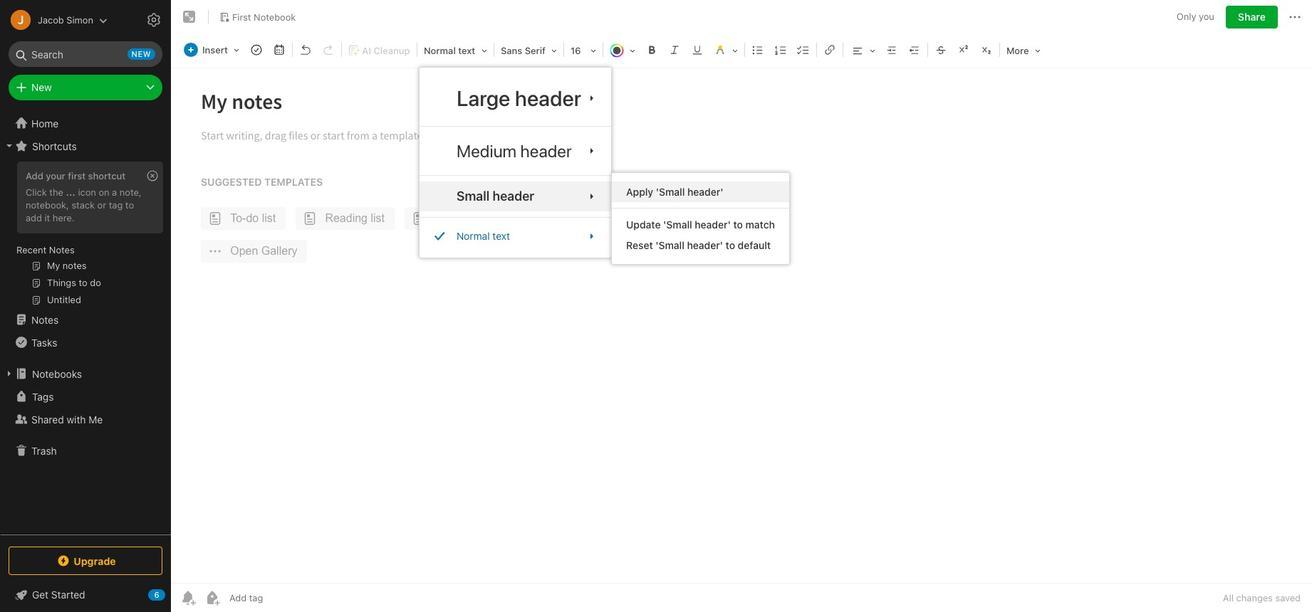 Task type: locate. For each thing, give the bounding box(es) containing it.
dropdown list menu containing large header
[[420, 76, 611, 249]]

Account field
[[0, 6, 108, 34]]

notes
[[49, 244, 75, 256], [31, 314, 59, 326]]

0 horizontal spatial text
[[458, 45, 475, 56]]

group containing add your first shortcut
[[0, 157, 170, 314]]

bulleted list image
[[748, 40, 768, 60]]

1 vertical spatial [object object] field
[[420, 182, 611, 212]]

started
[[51, 589, 85, 601]]

'small for update
[[663, 219, 692, 231]]

all changes saved
[[1223, 593, 1301, 604]]

tree
[[0, 112, 171, 534]]

2 vertical spatial to
[[726, 240, 735, 252]]

0 vertical spatial notes
[[49, 244, 75, 256]]

on
[[99, 187, 109, 198]]

0 vertical spatial normal
[[424, 45, 456, 56]]

small header menu item
[[420, 182, 611, 212]]

1 horizontal spatial text
[[493, 230, 510, 242]]

reset 'small header' to default
[[626, 240, 771, 252]]

'small for apply
[[656, 186, 685, 198]]

[object object] field up normal text link
[[420, 182, 611, 212]]

to inside update 'small header' to match link
[[734, 219, 743, 231]]

2 vertical spatial header'
[[687, 240, 723, 252]]

add your first shortcut
[[26, 170, 126, 182]]

underline image
[[688, 40, 708, 60]]

normal text up large
[[424, 45, 475, 56]]

undo image
[[296, 40, 316, 60]]

shortcuts
[[32, 140, 77, 152]]

dropdown list menu containing apply 'small header'
[[612, 182, 789, 256]]

1 vertical spatial header'
[[695, 219, 731, 231]]

1 vertical spatial to
[[734, 219, 743, 231]]

normal text down the 'small'
[[457, 230, 510, 242]]

header inside field
[[515, 86, 582, 110]]

click
[[26, 187, 47, 198]]

shortcuts button
[[0, 135, 170, 157]]

'small up reset 'small header' to default
[[663, 219, 692, 231]]

recent
[[16, 244, 47, 256]]

group inside tree
[[0, 157, 170, 314]]

strikethrough image
[[931, 40, 951, 60]]

1 horizontal spatial normal
[[457, 230, 490, 242]]

add
[[26, 170, 43, 182]]

'small right apply
[[656, 186, 685, 198]]

normal
[[424, 45, 456, 56], [457, 230, 490, 242]]

icon on a note, notebook, stack or tag to add it here.
[[26, 187, 142, 224]]

new button
[[9, 75, 162, 100]]

normal text link
[[420, 224, 611, 249]]

with
[[67, 414, 86, 426]]

me
[[89, 414, 103, 426]]

0 horizontal spatial dropdown list menu
[[420, 76, 611, 249]]

get
[[32, 589, 49, 601]]

dropdown list menu
[[420, 76, 611, 249], [612, 182, 789, 256]]

Insert field
[[180, 40, 244, 60]]

header inside "link"
[[521, 141, 572, 161]]

group
[[0, 157, 170, 314]]

2 [object object] field from the top
[[420, 182, 611, 212]]

medium header link
[[420, 133, 611, 170]]

1 [object object] field from the top
[[420, 133, 611, 170]]

0 vertical spatial normal text
[[424, 45, 475, 56]]

or
[[97, 199, 106, 211]]

0 vertical spatial to
[[125, 199, 134, 211]]

insert
[[202, 44, 228, 56]]

expand notebooks image
[[4, 368, 15, 380]]

simon
[[66, 14, 93, 25]]

0 vertical spatial 'small
[[656, 186, 685, 198]]

text inside heading level field
[[458, 45, 475, 56]]

header' up the reset 'small header' to default link
[[695, 219, 731, 231]]

calendar event image
[[269, 40, 289, 60]]

'small for reset
[[656, 240, 685, 252]]

1 vertical spatial text
[[493, 230, 510, 242]]

jacob
[[38, 14, 64, 25]]

2 vertical spatial 'small
[[656, 240, 685, 252]]

tree containing home
[[0, 112, 171, 534]]

header' up update 'small header' to match
[[688, 186, 724, 198]]

Font size field
[[566, 40, 601, 61]]

to
[[125, 199, 134, 211], [734, 219, 743, 231], [726, 240, 735, 252]]

tasks button
[[0, 331, 170, 354]]

[object Object] field
[[420, 133, 611, 170], [420, 182, 611, 212]]

Highlight field
[[709, 40, 743, 61]]

tags button
[[0, 385, 170, 408]]

header' down update 'small header' to match
[[687, 240, 723, 252]]

notes right recent
[[49, 244, 75, 256]]

expand note image
[[181, 9, 198, 26]]

Alignment field
[[845, 40, 881, 61]]

0 vertical spatial [object object] field
[[420, 133, 611, 170]]

Font color field
[[605, 40, 641, 61]]

'small inside menu item
[[656, 186, 685, 198]]

header inside 'menu item'
[[493, 189, 535, 204]]

normal text inside field
[[457, 230, 510, 242]]

header up normal text link
[[493, 189, 535, 204]]

0 vertical spatial header
[[515, 86, 582, 110]]

add tag image
[[204, 590, 221, 607]]

only
[[1177, 11, 1197, 22]]

new
[[132, 49, 151, 58]]

Help and Learning task checklist field
[[0, 584, 171, 607]]

header down serif
[[515, 86, 582, 110]]

1 vertical spatial normal
[[457, 230, 490, 242]]

you
[[1199, 11, 1215, 22]]

0 vertical spatial header'
[[688, 186, 724, 198]]

apply 'small header'
[[626, 186, 724, 198]]

6
[[154, 591, 159, 600]]

1 vertical spatial 'small
[[663, 219, 692, 231]]

1 vertical spatial normal text
[[457, 230, 510, 242]]

1 horizontal spatial dropdown list menu
[[612, 182, 789, 256]]

header
[[515, 86, 582, 110], [521, 141, 572, 161], [493, 189, 535, 204]]

normal text
[[424, 45, 475, 56], [457, 230, 510, 242]]

0 vertical spatial text
[[458, 45, 475, 56]]

[object object] field up small header 'menu item'
[[420, 133, 611, 170]]

text left sans
[[458, 45, 475, 56]]

header up 'small header' link
[[521, 141, 572, 161]]

to inside the reset 'small header' to default link
[[726, 240, 735, 252]]

changes
[[1237, 593, 1273, 604]]

to left default
[[726, 240, 735, 252]]

upgrade
[[74, 555, 116, 568]]

More actions field
[[1287, 6, 1304, 29]]

trash link
[[0, 440, 170, 462]]

2 vertical spatial header
[[493, 189, 535, 204]]

to down "note,"
[[125, 199, 134, 211]]

tag
[[109, 199, 123, 211]]

to left match
[[734, 219, 743, 231]]

numbered list image
[[771, 40, 791, 60]]

shared with me
[[31, 414, 103, 426]]

new search field
[[19, 41, 155, 67]]

small header
[[457, 189, 535, 204]]

Note Editor text field
[[171, 68, 1313, 584]]

1 vertical spatial header
[[521, 141, 572, 161]]

share button
[[1226, 6, 1278, 29]]

settings image
[[145, 11, 162, 29]]

notes link
[[0, 309, 170, 331]]

update 'small header' to match
[[626, 219, 775, 231]]

click the ...
[[26, 187, 75, 198]]

1 vertical spatial notes
[[31, 314, 59, 326]]

notes up tasks
[[31, 314, 59, 326]]

text down small header on the top
[[493, 230, 510, 242]]

home link
[[0, 112, 171, 135]]

large header link
[[420, 76, 611, 120]]

header'
[[688, 186, 724, 198], [695, 219, 731, 231], [687, 240, 723, 252]]

'small right reset
[[656, 240, 685, 252]]

first notebook
[[232, 11, 296, 23]]

update 'small header' to match link
[[612, 215, 789, 235]]

to for update 'small header' to match
[[734, 219, 743, 231]]

'small
[[656, 186, 685, 198], [663, 219, 692, 231], [656, 240, 685, 252]]

0 horizontal spatial normal
[[424, 45, 456, 56]]



Task type: describe. For each thing, give the bounding box(es) containing it.
your
[[46, 170, 65, 182]]

notebook
[[254, 11, 296, 23]]

the
[[49, 187, 63, 198]]

Add tag field
[[228, 592, 335, 605]]

serif
[[525, 45, 546, 56]]

update
[[626, 219, 661, 231]]

jacob simon
[[38, 14, 93, 25]]

medium header
[[457, 141, 572, 161]]

large
[[457, 86, 510, 110]]

stack
[[72, 199, 95, 211]]

header' for default
[[687, 240, 723, 252]]

Heading level field
[[419, 40, 492, 61]]

italic image
[[665, 40, 685, 60]]

bold image
[[642, 40, 662, 60]]

More field
[[1002, 40, 1046, 61]]

shared
[[31, 414, 64, 426]]

shared with me link
[[0, 408, 170, 431]]

recent notes
[[16, 244, 75, 256]]

get started
[[32, 589, 85, 601]]

insert link image
[[820, 40, 840, 60]]

checklist image
[[794, 40, 814, 60]]

sans
[[501, 45, 522, 56]]

tags
[[32, 391, 54, 403]]

note window element
[[171, 0, 1313, 613]]

add a reminder image
[[180, 590, 197, 607]]

task image
[[247, 40, 266, 60]]

indent image
[[882, 40, 902, 60]]

Search text field
[[19, 41, 152, 67]]

sans serif
[[501, 45, 546, 56]]

only you
[[1177, 11, 1215, 22]]

trash
[[31, 445, 57, 457]]

first
[[232, 11, 251, 23]]

apply 'small header' link
[[612, 182, 789, 202]]

share
[[1238, 11, 1266, 23]]

saved
[[1276, 593, 1301, 604]]

[object Object] field
[[420, 76, 611, 120]]

reset
[[626, 240, 653, 252]]

header for large header
[[515, 86, 582, 110]]

apply 'small header' menu item
[[612, 182, 789, 202]]

normal inside heading level field
[[424, 45, 456, 56]]

normal text inside heading level field
[[424, 45, 475, 56]]

notes inside notes link
[[31, 314, 59, 326]]

new
[[31, 81, 52, 93]]

to for reset 'small header' to default
[[726, 240, 735, 252]]

reset 'small header' to default link
[[612, 235, 789, 256]]

[object object] field containing medium header
[[420, 133, 611, 170]]

notebooks link
[[0, 363, 170, 385]]

header for medium header
[[521, 141, 572, 161]]

small
[[457, 189, 490, 204]]

to inside icon on a note, notebook, stack or tag to add it here.
[[125, 199, 134, 211]]

text inside field
[[493, 230, 510, 242]]

default
[[738, 240, 771, 252]]

medium
[[457, 141, 517, 161]]

notebooks
[[32, 368, 82, 380]]

here.
[[53, 212, 75, 224]]

more actions image
[[1287, 9, 1304, 26]]

header for small header
[[493, 189, 535, 204]]

large header
[[457, 86, 582, 110]]

click to collapse image
[[166, 586, 176, 604]]

notebook,
[[26, 199, 69, 211]]

first
[[68, 170, 86, 182]]

Font family field
[[496, 40, 562, 61]]

header' for match
[[695, 219, 731, 231]]

tasks
[[31, 337, 57, 349]]

upgrade button
[[9, 547, 162, 576]]

more
[[1007, 45, 1029, 56]]

outdent image
[[905, 40, 925, 60]]

a
[[112, 187, 117, 198]]

add
[[26, 212, 42, 224]]

[object Object] field
[[420, 224, 611, 249]]

match
[[746, 219, 775, 231]]

superscript image
[[954, 40, 974, 60]]

16
[[571, 45, 581, 56]]

icon
[[78, 187, 96, 198]]

apply
[[626, 186, 654, 198]]

home
[[31, 117, 59, 129]]

header' inside menu item
[[688, 186, 724, 198]]

subscript image
[[977, 40, 997, 60]]

small header link
[[420, 182, 611, 212]]

all
[[1223, 593, 1234, 604]]

first notebook button
[[214, 7, 301, 27]]

shortcut
[[88, 170, 126, 182]]

note,
[[120, 187, 142, 198]]

...
[[66, 187, 75, 198]]

normal inside field
[[457, 230, 490, 242]]

it
[[45, 212, 50, 224]]

[object object] field containing small header
[[420, 182, 611, 212]]



Task type: vqa. For each thing, say whether or not it's contained in the screenshot.
tab list to the top
no



